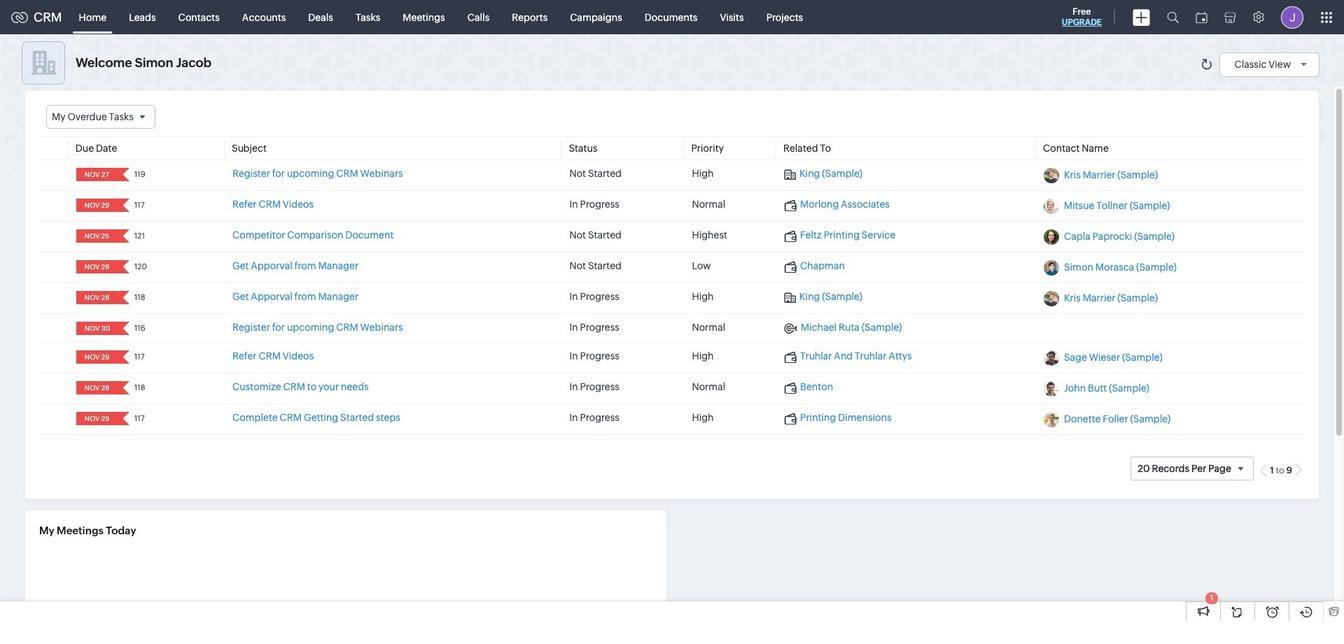 Task type: locate. For each thing, give the bounding box(es) containing it.
None field
[[46, 105, 155, 129], [80, 168, 113, 182], [80, 199, 113, 212], [80, 230, 113, 243], [80, 261, 113, 274], [80, 291, 113, 305], [80, 322, 113, 336], [80, 351, 113, 364], [80, 382, 113, 395], [80, 413, 113, 426], [46, 105, 155, 129], [80, 168, 113, 182], [80, 199, 113, 212], [80, 230, 113, 243], [80, 261, 113, 274], [80, 291, 113, 305], [80, 322, 113, 336], [80, 351, 113, 364], [80, 382, 113, 395], [80, 413, 113, 426]]

calendar image
[[1196, 12, 1208, 23]]

profile element
[[1273, 0, 1312, 34]]

create menu image
[[1133, 9, 1151, 26]]



Task type: vqa. For each thing, say whether or not it's contained in the screenshot.
middle Ticket
no



Task type: describe. For each thing, give the bounding box(es) containing it.
search element
[[1159, 0, 1188, 34]]

profile image
[[1282, 6, 1304, 28]]

create menu element
[[1125, 0, 1159, 34]]

logo image
[[11, 12, 28, 23]]

search image
[[1167, 11, 1179, 23]]



